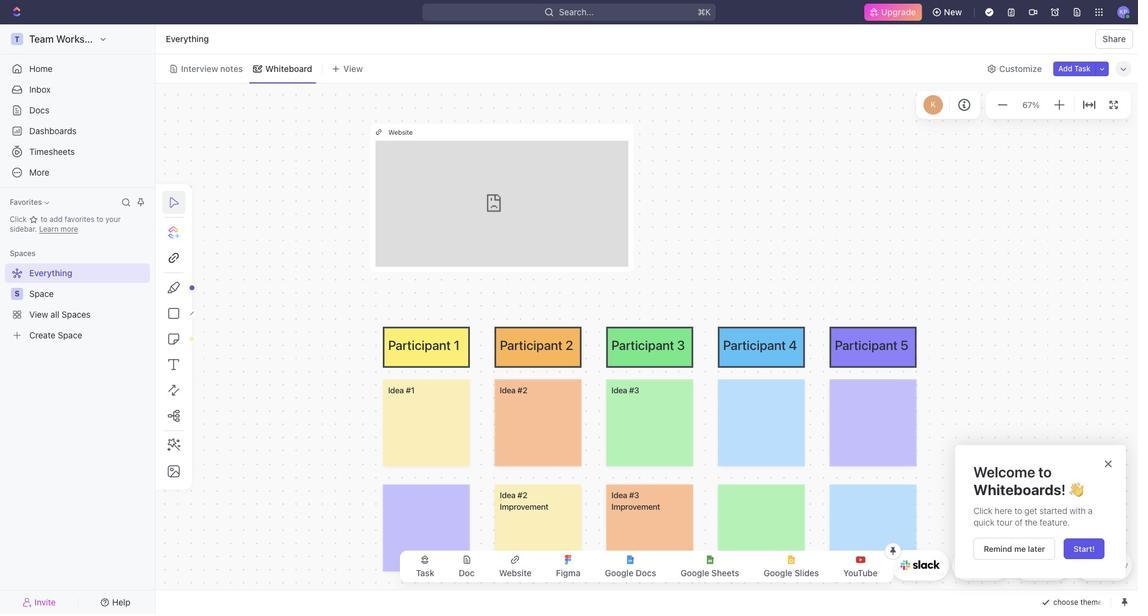 Task type: describe. For each thing, give the bounding box(es) containing it.
upgrade
[[882, 7, 917, 17]]

here
[[995, 505, 1013, 516]]

whiteboard
[[266, 63, 312, 74]]

timesheets
[[29, 146, 75, 157]]

⌘k
[[698, 7, 711, 17]]

team workspace
[[29, 34, 107, 45]]

your
[[106, 215, 121, 224]]

to inside 'welcome to whiteboards ! 👋'
[[1039, 464, 1052, 481]]

space inside 'link'
[[58, 330, 82, 340]]

dialog containing ×
[[956, 445, 1127, 578]]

the
[[1026, 517, 1038, 528]]

favorites button
[[5, 195, 54, 210]]

google docs
[[605, 568, 657, 578]]

me
[[1015, 544, 1027, 554]]

of
[[1015, 517, 1023, 528]]

share button
[[1096, 29, 1134, 49]]

create space link
[[5, 326, 148, 345]]

start!
[[1074, 544, 1095, 554]]

csv
[[1115, 562, 1129, 570]]

excel
[[1089, 562, 1106, 570]]

👋
[[1070, 481, 1084, 498]]

share
[[1103, 34, 1127, 44]]

kp button
[[1114, 2, 1134, 22]]

home
[[29, 63, 53, 74]]

workspace
[[56, 34, 107, 45]]

to left your
[[97, 215, 103, 224]]

task inside button
[[1075, 64, 1091, 73]]

inbox
[[29, 84, 51, 95]]

t
[[15, 34, 19, 44]]

customize
[[1000, 63, 1043, 74]]

learn
[[39, 224, 58, 234]]

team
[[29, 34, 54, 45]]

later
[[1029, 544, 1046, 554]]

interview
[[181, 63, 218, 74]]

excel & csv
[[1089, 562, 1129, 570]]

get
[[1025, 505, 1038, 516]]

tour
[[997, 517, 1013, 528]]

space link
[[29, 284, 148, 304]]

remind me later button
[[974, 538, 1056, 560]]

all
[[51, 309, 59, 320]]

new
[[945, 7, 963, 17]]

invite user image
[[22, 597, 32, 608]]

view all spaces link
[[5, 305, 148, 325]]

add task
[[1059, 64, 1091, 73]]

click for click here to get started with a quick tour of the feature.
[[974, 505, 993, 516]]

quick
[[974, 517, 995, 528]]

to inside click here to get started with a quick tour of the feature.
[[1015, 505, 1023, 516]]

&
[[1108, 562, 1113, 570]]

figma button
[[547, 554, 591, 579]]

customize button
[[984, 60, 1046, 77]]

timesheets link
[[5, 142, 150, 162]]

google sheets
[[681, 568, 740, 578]]

create space
[[29, 330, 82, 340]]

website button
[[490, 554, 542, 579]]

google docs button
[[595, 554, 666, 579]]

to add favorites to your sidebar.
[[10, 215, 121, 234]]

whiteboards
[[974, 481, 1062, 498]]

spaces inside tree
[[62, 309, 91, 320]]

k
[[931, 100, 936, 109]]

more button
[[5, 163, 150, 182]]

started
[[1040, 505, 1068, 516]]

help
[[112, 597, 130, 607]]

home link
[[5, 59, 150, 79]]

whiteboard link
[[263, 60, 312, 77]]

doc button
[[449, 554, 485, 579]]

view for view
[[344, 63, 363, 74]]

view button
[[328, 60, 367, 77]]

start! button
[[1065, 538, 1105, 559]]

new button
[[928, 2, 970, 22]]

excel & csv link
[[1075, 550, 1133, 581]]

dashboards
[[29, 126, 77, 136]]

sidebar navigation
[[0, 24, 158, 614]]

invite
[[35, 597, 56, 607]]

view for view all spaces
[[29, 309, 48, 320]]



Task type: vqa. For each thing, say whether or not it's contained in the screenshot.
Remind
yes



Task type: locate. For each thing, give the bounding box(es) containing it.
youtube
[[844, 568, 878, 578]]

a
[[1089, 505, 1093, 516]]

team workspace, , element
[[11, 33, 23, 45]]

favorites
[[65, 215, 94, 224]]

view all spaces
[[29, 309, 91, 320]]

0 horizontal spatial spaces
[[10, 249, 36, 258]]

0 horizontal spatial website
[[389, 128, 413, 136]]

0 vertical spatial docs
[[29, 105, 49, 115]]

2 horizontal spatial google
[[764, 568, 793, 578]]

1 horizontal spatial click
[[974, 505, 993, 516]]

favorites
[[10, 198, 42, 207]]

everything link up "space" link
[[5, 264, 148, 283]]

1 vertical spatial everything
[[29, 268, 72, 278]]

google slides button
[[754, 554, 829, 579]]

sidebar.
[[10, 224, 37, 234]]

0 vertical spatial everything link
[[163, 32, 212, 46]]

everything link
[[163, 32, 212, 46], [5, 264, 148, 283]]

1 horizontal spatial google
[[681, 568, 710, 578]]

invite button
[[5, 594, 74, 611]]

click up "sidebar."
[[10, 215, 29, 224]]

search...
[[559, 7, 594, 17]]

google for google slides
[[764, 568, 793, 578]]

1 horizontal spatial task
[[1075, 64, 1091, 73]]

to up learn
[[41, 215, 48, 224]]

0 vertical spatial everything
[[166, 34, 209, 44]]

× button
[[1105, 454, 1113, 472]]

everything up the all
[[29, 268, 72, 278]]

more
[[61, 224, 78, 234]]

0 horizontal spatial space
[[29, 289, 54, 299]]

doc
[[459, 568, 475, 578]]

task inside button
[[416, 568, 435, 578]]

view
[[344, 63, 363, 74], [29, 309, 48, 320]]

docs inside button
[[636, 568, 657, 578]]

figma
[[556, 568, 581, 578]]

1 vertical spatial docs
[[636, 568, 657, 578]]

1 horizontal spatial docs
[[636, 568, 657, 578]]

click inside sidebar navigation
[[10, 215, 29, 224]]

1 google from the left
[[605, 568, 634, 578]]

0 horizontal spatial google
[[605, 568, 634, 578]]

spaces down "sidebar."
[[10, 249, 36, 258]]

add task button
[[1054, 61, 1096, 76]]

upgrade link
[[865, 4, 923, 21]]

1 horizontal spatial everything
[[166, 34, 209, 44]]

2 google from the left
[[681, 568, 710, 578]]

click up quick
[[974, 505, 993, 516]]

0 vertical spatial view
[[344, 63, 363, 74]]

everything link up "interview"
[[163, 32, 212, 46]]

inbox link
[[5, 80, 150, 99]]

space right space, , element
[[29, 289, 54, 299]]

docs link
[[5, 101, 150, 120]]

to
[[41, 215, 48, 224], [97, 215, 103, 224], [1039, 464, 1052, 481], [1015, 505, 1023, 516]]

1 vertical spatial task
[[416, 568, 435, 578]]

67% button
[[1021, 97, 1043, 112]]

docs
[[29, 105, 49, 115], [636, 568, 657, 578]]

docs inside sidebar navigation
[[29, 105, 49, 115]]

notes
[[220, 63, 243, 74]]

youtube button
[[834, 554, 888, 579]]

1 vertical spatial everything link
[[5, 264, 148, 283]]

google right the figma
[[605, 568, 634, 578]]

view inside button
[[344, 63, 363, 74]]

0 horizontal spatial everything
[[29, 268, 72, 278]]

task button
[[406, 554, 444, 579]]

everything up "interview"
[[166, 34, 209, 44]]

task left "doc"
[[416, 568, 435, 578]]

0 vertical spatial space
[[29, 289, 54, 299]]

create
[[29, 330, 55, 340]]

view button
[[328, 54, 430, 83]]

sheets
[[712, 568, 740, 578]]

add
[[50, 215, 63, 224]]

website
[[389, 128, 413, 136], [499, 568, 532, 578]]

google
[[605, 568, 634, 578], [681, 568, 710, 578], [764, 568, 793, 578]]

google slides
[[764, 568, 819, 578]]

1 horizontal spatial spaces
[[62, 309, 91, 320]]

0 vertical spatial spaces
[[10, 249, 36, 258]]

feature.
[[1040, 517, 1071, 528]]

click here to get started with a quick tour of the feature.
[[974, 505, 1096, 528]]

1 vertical spatial view
[[29, 309, 48, 320]]

1 vertical spatial click
[[974, 505, 993, 516]]

with
[[1070, 505, 1086, 516]]

tree containing everything
[[5, 264, 150, 345]]

spaces up create space 'link'
[[62, 309, 91, 320]]

1 horizontal spatial everything link
[[163, 32, 212, 46]]

click inside click here to get started with a quick tour of the feature.
[[974, 505, 993, 516]]

task
[[1075, 64, 1091, 73], [416, 568, 435, 578]]

everything
[[166, 34, 209, 44], [29, 268, 72, 278]]

0 horizontal spatial docs
[[29, 105, 49, 115]]

everything inside sidebar navigation
[[29, 268, 72, 278]]

remind
[[984, 544, 1013, 554]]

space, , element
[[11, 288, 23, 300]]

0 horizontal spatial task
[[416, 568, 435, 578]]

tree inside sidebar navigation
[[5, 264, 150, 345]]

interview notes
[[181, 63, 243, 74]]

google left sheets
[[681, 568, 710, 578]]

spaces
[[10, 249, 36, 258], [62, 309, 91, 320]]

click
[[10, 215, 29, 224], [974, 505, 993, 516]]

0 vertical spatial website
[[389, 128, 413, 136]]

google for google sheets
[[681, 568, 710, 578]]

google for google docs
[[605, 568, 634, 578]]

to up whiteboards at bottom right
[[1039, 464, 1052, 481]]

1 horizontal spatial space
[[58, 330, 82, 340]]

0 horizontal spatial everything link
[[5, 264, 148, 283]]

space down 'view all spaces' link
[[58, 330, 82, 340]]

to up of
[[1015, 505, 1023, 516]]

1 vertical spatial space
[[58, 330, 82, 340]]

welcome
[[974, 464, 1036, 481]]

welcome to whiteboards ! 👋
[[974, 464, 1084, 498]]

0 horizontal spatial view
[[29, 309, 48, 320]]

google left the "slides"
[[764, 568, 793, 578]]

dialog
[[956, 445, 1127, 578]]

1 vertical spatial website
[[499, 568, 532, 578]]

1 horizontal spatial website
[[499, 568, 532, 578]]

67%
[[1023, 100, 1040, 110]]

interview notes link
[[179, 60, 243, 77]]

tree
[[5, 264, 150, 345]]

×
[[1105, 454, 1113, 472]]

0 vertical spatial click
[[10, 215, 29, 224]]

slides
[[795, 568, 819, 578]]

add
[[1059, 64, 1073, 73]]

click for click
[[10, 215, 29, 224]]

1 horizontal spatial view
[[344, 63, 363, 74]]

learn more link
[[39, 224, 78, 234]]

1 vertical spatial spaces
[[62, 309, 91, 320]]

google sheets button
[[671, 554, 750, 579]]

0 vertical spatial task
[[1075, 64, 1091, 73]]

kp
[[1120, 8, 1128, 15]]

3 google from the left
[[764, 568, 793, 578]]

remind me later
[[984, 544, 1046, 554]]

view inside tree
[[29, 309, 48, 320]]

task right the add
[[1075, 64, 1091, 73]]

0 horizontal spatial click
[[10, 215, 29, 224]]

help button
[[81, 594, 150, 611]]

!
[[1062, 481, 1067, 498]]

website inside button
[[499, 568, 532, 578]]



